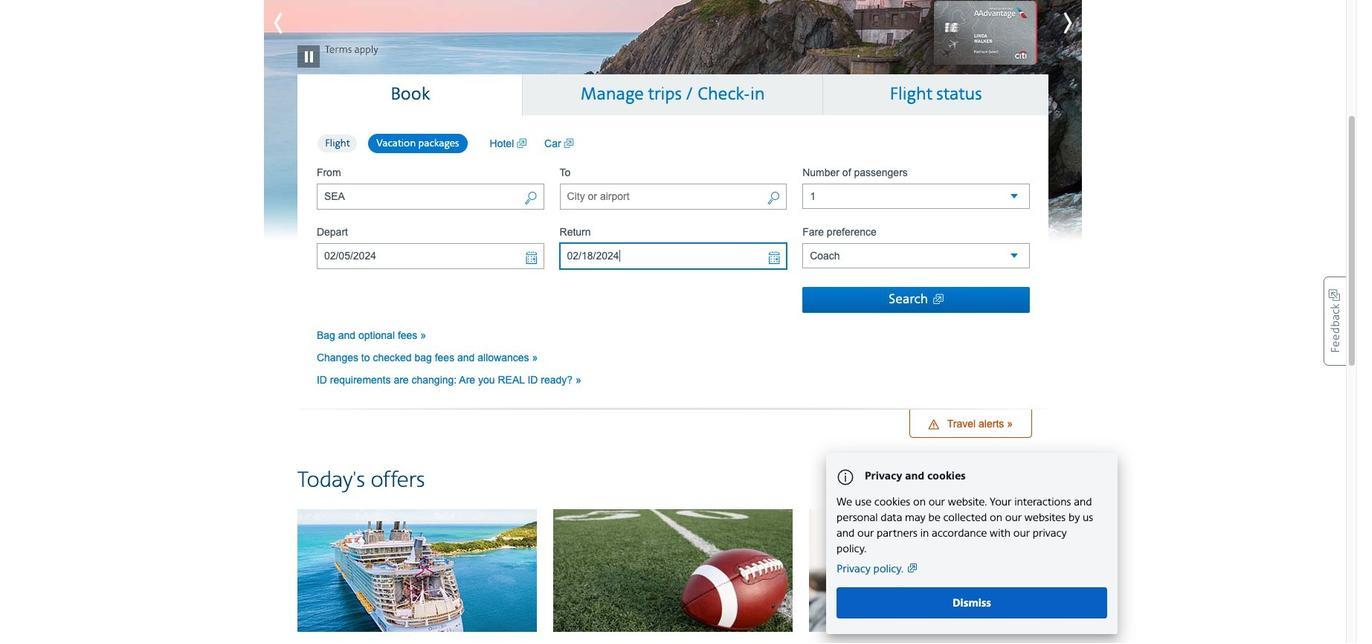 Task type: locate. For each thing, give the bounding box(es) containing it.
1 horizontal spatial mm/dd/yyyy text field
[[560, 243, 787, 269]]

0 vertical spatial newpage image
[[564, 136, 574, 151]]

pause slideshow image
[[297, 23, 320, 67]]

1 horizontal spatial newpage image
[[928, 293, 944, 306]]

option group
[[317, 133, 475, 154]]

0 horizontal spatial newpage image
[[564, 136, 574, 151]]

mm/dd/yyyy text field down city or airport text box
[[560, 243, 787, 269]]

previous slide image
[[264, 4, 331, 42]]

mm/dd/yyyy text field down city or airport text field
[[317, 243, 544, 269]]

1 vertical spatial newpage image
[[928, 293, 944, 306]]

2 mm/dd/yyyy text field from the left
[[560, 243, 787, 269]]

tab
[[298, 74, 523, 116], [523, 74, 823, 115], [823, 74, 1048, 115]]

0 horizontal spatial mm/dd/yyyy text field
[[317, 243, 544, 269]]

leave feedback, opens external site in new window image
[[1324, 277, 1346, 366]]

2 tab from the left
[[523, 74, 823, 115]]

mm/dd/yyyy text field
[[317, 243, 544, 269], [560, 243, 787, 269]]

search image
[[767, 190, 780, 207]]

tab list
[[298, 74, 1048, 116]]

newpage image
[[564, 136, 574, 151], [928, 293, 944, 306]]

1 tab from the left
[[298, 74, 523, 116]]

City or airport text field
[[317, 183, 544, 209]]

3 tab from the left
[[823, 74, 1048, 115]]



Task type: vqa. For each thing, say whether or not it's contained in the screenshot.
third tab
yes



Task type: describe. For each thing, give the bounding box(es) containing it.
search image
[[524, 190, 537, 207]]

next slide image
[[1015, 4, 1082, 42]]

citi / aadvantage credit card. special offer: earn up to $400 back. plus, 30,000 bonus miles with this credit card offer. opens another site in a new window that may not meet accessibility guidelines. image
[[264, 0, 1082, 245]]

1 mm/dd/yyyy text field from the left
[[317, 243, 544, 269]]

newpage image
[[517, 136, 527, 151]]

City or airport text field
[[560, 183, 787, 209]]



